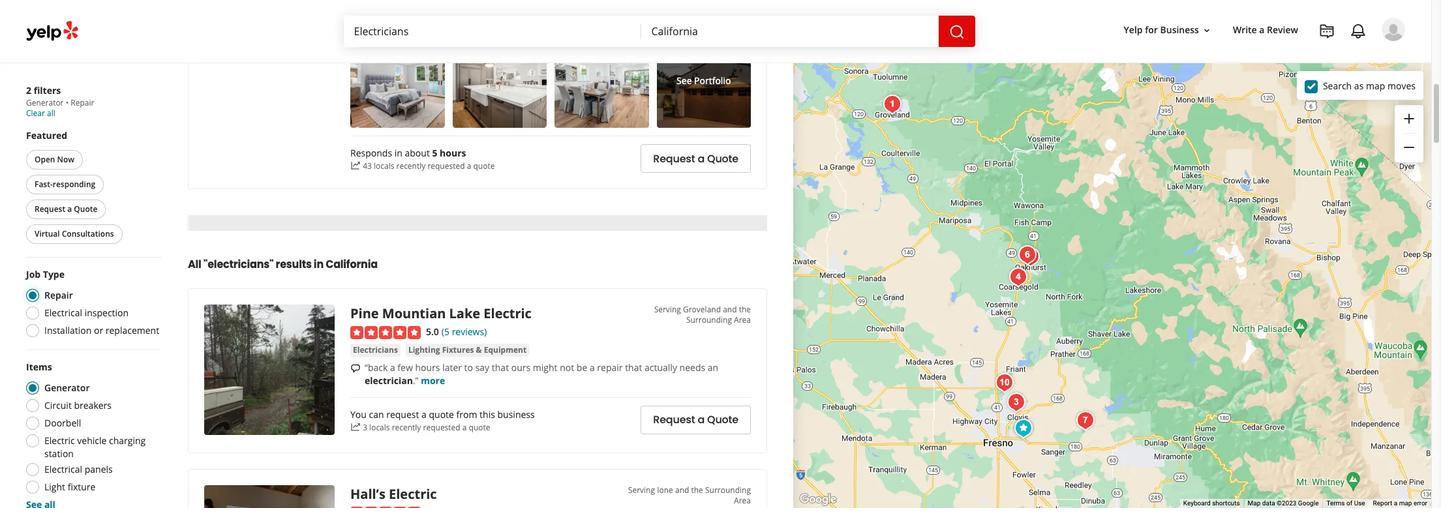 Task type: vqa. For each thing, say whether or not it's contained in the screenshot.
right Services
no



Task type: describe. For each thing, give the bounding box(es) containing it.
ours
[[511, 361, 531, 374]]

job type
[[26, 268, 65, 281]]

all
[[47, 108, 55, 119]]

none field near
[[651, 24, 928, 38]]

5
[[432, 147, 437, 159]]

16 chevron down v2 image
[[1202, 25, 1212, 36]]

0 vertical spatial hours
[[440, 147, 466, 159]]

2 that from the left
[[625, 361, 642, 374]]

actually
[[645, 361, 677, 374]]

generator inside 2 filters generator • repair clear all
[[26, 97, 64, 108]]

now
[[57, 154, 74, 165]]

electric inside electric vehicle charging station
[[44, 435, 75, 447]]

of
[[1347, 500, 1353, 507]]

."
[[413, 374, 419, 387]]

surrounding for pine mountian lake electric
[[686, 315, 732, 326]]

generator inside option group
[[44, 382, 90, 394]]

2 5 star rating image from the top
[[350, 507, 421, 508]]

few
[[398, 361, 413, 374]]

map for error
[[1399, 500, 1412, 507]]

•
[[66, 97, 69, 108]]

more inside "back a few hours later to say that ours might not be a repair that actually needs an electrician ." more
[[421, 374, 445, 387]]

terms of use
[[1327, 500, 1365, 507]]

(5 reviews)
[[442, 326, 487, 338]]

fixtures
[[442, 344, 474, 356]]

results
[[276, 257, 312, 272]]

search as map moves
[[1323, 79, 1416, 92]]

jamie's millwright services image
[[1073, 408, 1099, 434]]

breakers
[[74, 399, 112, 412]]

electrician
[[365, 374, 413, 387]]

locals for you can request a quote from this business
[[369, 422, 390, 433]]

yelp for business
[[1124, 24, 1199, 36]]

portfolio
[[694, 74, 731, 87]]

Find text field
[[354, 24, 631, 38]]

3
[[363, 422, 367, 433]]

5.0 link
[[426, 324, 439, 339]]

circuit breakers
[[44, 399, 112, 412]]

electrical panels
[[44, 463, 113, 476]]

valley unique electric & solar image
[[1003, 389, 1030, 416]]

report
[[1373, 500, 1392, 507]]

sbrega electric image
[[1005, 264, 1031, 290]]

electrical for electrical panels
[[44, 463, 82, 476]]

needs
[[680, 361, 705, 374]]

5.0
[[426, 326, 439, 338]]

request a quote button for responds in about
[[641, 144, 751, 173]]

panels
[[85, 463, 113, 476]]

requested for responds in about
[[428, 160, 465, 171]]

responds
[[350, 147, 392, 159]]

0 horizontal spatial in
[[314, 257, 324, 272]]

type
[[43, 268, 65, 281]]

job
[[26, 268, 41, 281]]

pine mountian lake electric link
[[350, 305, 532, 322]]

serving groveland and the surrounding area
[[654, 304, 751, 326]]

hall's electric link
[[350, 486, 437, 503]]

repair inside option group
[[44, 289, 73, 301]]

fast-
[[35, 179, 53, 190]]

you can request a quote from this business
[[350, 408, 535, 421]]

hours inside "back a few hours later to say that ours might not be a repair that actually needs an electrician ." more
[[415, 361, 440, 374]]

2 vertical spatial electric
[[389, 486, 437, 503]]

option group containing items
[[22, 361, 162, 508]]

featured
[[26, 129, 67, 142]]

might
[[533, 361, 558, 374]]

serving for pine mountian lake electric
[[654, 304, 681, 315]]

ione
[[657, 485, 673, 496]]

yelp
[[1124, 24, 1143, 36]]

about
[[405, 147, 430, 159]]

electricians button
[[350, 344, 401, 357]]

1 that from the left
[[492, 361, 509, 374]]

the for pine mountian lake electric
[[739, 304, 751, 315]]

to
[[464, 361, 473, 374]]

terms
[[1327, 500, 1345, 507]]

quote for responds in about
[[473, 160, 495, 171]]

say
[[475, 361, 489, 374]]

installation
[[44, 324, 92, 337]]

fast-responding button
[[26, 175, 104, 194]]

option group containing job type
[[22, 268, 162, 341]]

keyboard shortcuts button
[[1183, 499, 1240, 508]]

light fixture
[[44, 481, 95, 493]]

report a map error link
[[1373, 500, 1428, 507]]

nolan p. image
[[1382, 18, 1405, 41]]

1 5 star rating image from the top
[[350, 326, 421, 339]]

moves
[[1388, 79, 1416, 92]]

keyboard shortcuts
[[1183, 500, 1240, 507]]

an
[[708, 361, 718, 374]]

"back
[[365, 361, 388, 374]]

request for responds in about
[[653, 151, 695, 166]]

station
[[44, 448, 74, 460]]

user actions element
[[1113, 16, 1424, 97]]

or
[[94, 324, 103, 337]]

request a quote for you can request a quote from this business
[[653, 413, 739, 428]]

serving for hall's electric
[[628, 485, 655, 496]]

zoom in image
[[1401, 111, 1417, 126]]

1 vertical spatial request a quote button
[[26, 200, 106, 219]]

this
[[480, 408, 495, 421]]

as
[[1354, 79, 1364, 92]]

"back a few hours later to say that ours might not be a repair that actually needs an electrician ." more
[[365, 361, 718, 387]]

doorbell
[[44, 417, 81, 429]]

google image
[[797, 491, 840, 508]]

reviews)
[[452, 326, 487, 338]]

request a quote button for you can request a quote from this business
[[641, 406, 751, 434]]

request a quote for responds in about
[[653, 151, 739, 166]]

data
[[1262, 500, 1275, 507]]

pine
[[350, 305, 379, 322]]

16 speech v2 image
[[350, 363, 361, 374]]

requested for you can request a quote from this business
[[423, 422, 460, 433]]

request
[[386, 408, 419, 421]]

circuit
[[44, 399, 72, 412]]

featured group
[[23, 129, 162, 247]]

search
[[1323, 79, 1352, 92]]

quote for responds in about
[[707, 151, 739, 166]]

report a map error
[[1373, 500, 1428, 507]]

vehicle
[[77, 435, 107, 447]]

light
[[44, 481, 65, 493]]

1 vertical spatial quote
[[429, 408, 454, 421]]

see portfolio
[[677, 74, 731, 87]]

open now button
[[26, 150, 83, 170]]

request inside featured group
[[35, 204, 65, 215]]

open
[[35, 154, 55, 165]]



Task type: locate. For each thing, give the bounding box(es) containing it.
2 option group from the top
[[22, 361, 162, 508]]

hours up ."
[[415, 361, 440, 374]]

filters
[[34, 84, 61, 97]]

1 vertical spatial option group
[[22, 361, 162, 508]]

0 horizontal spatial electric
[[44, 435, 75, 447]]

1 horizontal spatial in
[[395, 147, 402, 159]]

0 vertical spatial generator
[[26, 97, 64, 108]]

0 horizontal spatial map
[[1366, 79, 1385, 92]]

1 vertical spatial and
[[675, 485, 689, 496]]

quote for you can request a quote from this business
[[707, 413, 739, 428]]

1 vertical spatial 16 trending v2 image
[[350, 422, 361, 433]]

2 vertical spatial request a quote button
[[641, 406, 751, 434]]

serving left groveland at the bottom of the page
[[654, 304, 681, 315]]

locals for responds in about
[[374, 160, 394, 171]]

jv electric image
[[1011, 416, 1037, 442]]

2 16 trending v2 image from the top
[[350, 422, 361, 433]]

from
[[456, 408, 477, 421]]

requested down '5'
[[428, 160, 465, 171]]

use
[[1354, 500, 1365, 507]]

map right the as
[[1366, 79, 1385, 92]]

repair
[[597, 361, 623, 374]]

1 vertical spatial 5 star rating image
[[350, 507, 421, 508]]

(5
[[442, 326, 450, 338]]

in right results
[[314, 257, 324, 272]]

1 horizontal spatial electric
[[389, 486, 437, 503]]

2 vertical spatial quote
[[469, 422, 490, 433]]

repair inside 2 filters generator • repair clear all
[[71, 97, 94, 108]]

mountian
[[382, 305, 446, 322]]

1 16 trending v2 image from the top
[[350, 161, 361, 171]]

0 vertical spatial quote
[[707, 151, 739, 166]]

16 trending v2 image for you can request a quote from this business
[[350, 422, 361, 433]]

serving inside serving ione and the surrounding area
[[628, 485, 655, 496]]

2 filters generator • repair clear all
[[26, 84, 94, 119]]

0 vertical spatial and
[[723, 304, 737, 315]]

andrew's electric image
[[1015, 242, 1041, 268]]

inspection
[[85, 307, 129, 319]]

1 vertical spatial electrical
[[44, 463, 82, 476]]

surrounding inside serving ione and the surrounding area
[[705, 485, 751, 496]]

virtual
[[35, 228, 60, 239]]

area inside serving groveland and the surrounding area
[[734, 315, 751, 326]]

0 vertical spatial recently
[[396, 160, 426, 171]]

0 vertical spatial quote
[[473, 160, 495, 171]]

1 vertical spatial in
[[314, 257, 324, 272]]

write
[[1233, 24, 1257, 36]]

and for pine mountian lake electric
[[723, 304, 737, 315]]

1 vertical spatial area
[[734, 495, 751, 506]]

generator
[[26, 97, 64, 108], [44, 382, 90, 394]]

repair down type
[[44, 289, 73, 301]]

more link right ."
[[421, 374, 445, 387]]

1 electrical from the top
[[44, 307, 82, 319]]

1 vertical spatial requested
[[423, 422, 460, 433]]

repair
[[71, 97, 94, 108], [44, 289, 73, 301]]

more up find field
[[437, 8, 461, 21]]

quote for you can request a quote from this business
[[469, 422, 490, 433]]

recently for you can request a quote from this business
[[392, 422, 421, 433]]

requested
[[428, 160, 465, 171], [423, 422, 460, 433]]

0 vertical spatial electric
[[484, 305, 532, 322]]

review
[[1267, 24, 1298, 36]]

0 vertical spatial 16 trending v2 image
[[350, 161, 361, 171]]

0 vertical spatial serving
[[654, 304, 681, 315]]

that right "say"
[[492, 361, 509, 374]]

area for hall's electric
[[734, 495, 751, 506]]

1 vertical spatial request a quote
[[35, 204, 97, 215]]

and for hall's electric
[[675, 485, 689, 496]]

0 vertical spatial repair
[[71, 97, 94, 108]]

0 vertical spatial requested
[[428, 160, 465, 171]]

the inside serving ione and the surrounding area
[[691, 485, 703, 496]]

and right ione
[[675, 485, 689, 496]]

1 option group from the top
[[22, 268, 162, 341]]

electrical inspection
[[44, 307, 129, 319]]

1 vertical spatial electric
[[44, 435, 75, 447]]

none field find
[[354, 24, 631, 38]]

(5 reviews) link
[[442, 324, 487, 339]]

installation or replacement
[[44, 324, 159, 337]]

pine mountian lake electric
[[350, 305, 532, 322]]

16 trending v2 image for responds in about
[[350, 161, 361, 171]]

group
[[1395, 105, 1424, 162]]

0 horizontal spatial none field
[[354, 24, 631, 38]]

items
[[26, 361, 52, 373]]

2 vertical spatial quote
[[707, 413, 739, 428]]

surrounding inside serving groveland and the surrounding area
[[686, 315, 732, 326]]

1 vertical spatial surrounding
[[705, 485, 751, 496]]

business
[[497, 408, 535, 421]]

and inside serving groveland and the surrounding area
[[723, 304, 737, 315]]

1 horizontal spatial that
[[625, 361, 642, 374]]

0 vertical spatial in
[[395, 147, 402, 159]]

quote
[[473, 160, 495, 171], [429, 408, 454, 421], [469, 422, 490, 433]]

surrounding
[[686, 315, 732, 326], [705, 485, 751, 496]]

map region
[[725, 0, 1441, 508]]

0 vertical spatial 5 star rating image
[[350, 326, 421, 339]]

terms of use link
[[1327, 500, 1365, 507]]

43
[[363, 160, 372, 171]]

5 star rating image up electricians at the left bottom of page
[[350, 326, 421, 339]]

the for hall's electric
[[691, 485, 703, 496]]

electrical
[[44, 307, 82, 319], [44, 463, 82, 476]]

0 vertical spatial more
[[437, 8, 461, 21]]

charging
[[109, 435, 146, 447]]

requested down you can request a quote from this business
[[423, 422, 460, 433]]

surrounding up an
[[686, 315, 732, 326]]

©2023
[[1277, 500, 1297, 507]]

shortcuts
[[1212, 500, 1240, 507]]

1 vertical spatial serving
[[628, 485, 655, 496]]

None field
[[354, 24, 631, 38], [651, 24, 928, 38]]

the inside serving groveland and the surrounding area
[[739, 304, 751, 315]]

google
[[1298, 500, 1319, 507]]

1 vertical spatial repair
[[44, 289, 73, 301]]

area
[[734, 315, 751, 326], [734, 495, 751, 506]]

open now
[[35, 154, 74, 165]]

request for you can request a quote from this business
[[653, 413, 695, 428]]

16 trending v2 image left 43 at the top
[[350, 161, 361, 171]]

search image
[[949, 24, 965, 40]]

northwestern electric image
[[1018, 244, 1044, 270]]

electrical down station
[[44, 463, 82, 476]]

zoom out image
[[1401, 140, 1417, 155]]

1 horizontal spatial the
[[739, 304, 751, 315]]

a inside group
[[67, 204, 72, 215]]

and inside serving ione and the surrounding area
[[675, 485, 689, 496]]

quote inside featured group
[[74, 204, 97, 215]]

0 horizontal spatial the
[[691, 485, 703, 496]]

1 vertical spatial map
[[1399, 500, 1412, 507]]

0 vertical spatial option group
[[22, 268, 162, 341]]

1 vertical spatial recently
[[392, 422, 421, 433]]

all
[[188, 257, 201, 272]]

electric up station
[[44, 435, 75, 447]]

can
[[369, 408, 384, 421]]

recently for responds in about
[[396, 160, 426, 171]]

locals right 43 at the top
[[374, 160, 394, 171]]

1 vertical spatial hours
[[415, 361, 440, 374]]

map left error
[[1399, 500, 1412, 507]]

more link up find field
[[437, 8, 461, 21]]

0 vertical spatial more link
[[437, 8, 461, 21]]

16 trending v2 image left 3
[[350, 422, 361, 433]]

later
[[442, 361, 462, 374]]

jv electric image
[[1011, 416, 1037, 442]]

1 vertical spatial the
[[691, 485, 703, 496]]

that right repair
[[625, 361, 642, 374]]

recently down request
[[392, 422, 421, 433]]

the
[[739, 304, 751, 315], [691, 485, 703, 496]]

2 electrical from the top
[[44, 463, 82, 476]]

1 vertical spatial more
[[421, 374, 445, 387]]

responding
[[53, 179, 95, 190]]

0 vertical spatial request
[[653, 151, 695, 166]]

surrounding for hall's electric
[[705, 485, 751, 496]]

hours right '5'
[[440, 147, 466, 159]]

lighting fixtures & equipment
[[408, 344, 527, 356]]

fast-responding
[[35, 179, 95, 190]]

area for pine mountian lake electric
[[734, 315, 751, 326]]

None search field
[[344, 16, 978, 47]]

more right ."
[[421, 374, 445, 387]]

area inside serving ione and the surrounding area
[[734, 495, 751, 506]]

generator up the circuit
[[44, 382, 90, 394]]

0 vertical spatial locals
[[374, 160, 394, 171]]

lighting fixtures & equipment link
[[406, 344, 529, 357]]

map data ©2023 google
[[1248, 500, 1319, 507]]

0 vertical spatial request a quote
[[653, 151, 739, 166]]

16 trending v2 image
[[350, 161, 361, 171], [350, 422, 361, 433]]

zamora construction image
[[992, 370, 1018, 396]]

locals down can on the bottom of the page
[[369, 422, 390, 433]]

hall's electric
[[350, 486, 437, 503]]

projects image
[[1319, 23, 1335, 39]]

electric
[[484, 305, 532, 322], [44, 435, 75, 447], [389, 486, 437, 503]]

1 horizontal spatial none field
[[651, 24, 928, 38]]

1 vertical spatial more link
[[421, 374, 445, 387]]

serving ione and the surrounding area
[[628, 485, 751, 506]]

and
[[723, 304, 737, 315], [675, 485, 689, 496]]

0 horizontal spatial that
[[492, 361, 509, 374]]

1 vertical spatial generator
[[44, 382, 90, 394]]

0 vertical spatial map
[[1366, 79, 1385, 92]]

fixture
[[68, 481, 95, 493]]

notifications image
[[1351, 23, 1366, 39]]

electrical for electrical inspection
[[44, 307, 82, 319]]

0 vertical spatial the
[[739, 304, 751, 315]]

2 vertical spatial request
[[653, 413, 695, 428]]

pine mountian lake electric image
[[879, 91, 906, 117]]

1 horizontal spatial map
[[1399, 500, 1412, 507]]

electric right hall's
[[389, 486, 437, 503]]

map
[[1366, 79, 1385, 92], [1399, 500, 1412, 507]]

pine mountian lake electric image
[[204, 305, 335, 435]]

2 vertical spatial request a quote
[[653, 413, 739, 428]]

1 area from the top
[[734, 315, 751, 326]]

0 vertical spatial surrounding
[[686, 315, 732, 326]]

5 star rating image down hall's electric
[[350, 507, 421, 508]]

surrounding right ione
[[705, 485, 751, 496]]

serving inside serving groveland and the surrounding area
[[654, 304, 681, 315]]

request a quote inside featured group
[[35, 204, 97, 215]]

electrical up installation at bottom
[[44, 307, 82, 319]]

1 none field from the left
[[354, 24, 631, 38]]

2 none field from the left
[[651, 24, 928, 38]]

the right ione
[[691, 485, 703, 496]]

0 vertical spatial request a quote button
[[641, 144, 751, 173]]

repair right •
[[71, 97, 94, 108]]

request a quote
[[653, 151, 739, 166], [35, 204, 97, 215], [653, 413, 739, 428]]

you
[[350, 408, 367, 421]]

recently down responds in about 5 hours
[[396, 160, 426, 171]]

yelp for business button
[[1119, 19, 1217, 42]]

hours
[[440, 147, 466, 159], [415, 361, 440, 374]]

and right groveland at the bottom of the page
[[723, 304, 737, 315]]

0 vertical spatial electrical
[[44, 307, 82, 319]]

hall's
[[350, 486, 386, 503]]

Near text field
[[651, 24, 928, 38]]

clear all link
[[26, 108, 55, 119]]

in left about
[[395, 147, 402, 159]]

1 horizontal spatial and
[[723, 304, 737, 315]]

1 vertical spatial quote
[[74, 204, 97, 215]]

2 horizontal spatial electric
[[484, 305, 532, 322]]

2 area from the top
[[734, 495, 751, 506]]

for
[[1145, 24, 1158, 36]]

equipment
[[484, 344, 527, 356]]

43 locals recently requested a quote
[[363, 160, 495, 171]]

serving left ione
[[628, 485, 655, 496]]

not
[[560, 361, 574, 374]]

virtual consultations button
[[26, 224, 122, 244]]

1 vertical spatial request
[[35, 204, 65, 215]]

5 star rating image
[[350, 326, 421, 339], [350, 507, 421, 508]]

lake
[[449, 305, 480, 322]]

request a quote button
[[641, 144, 751, 173], [26, 200, 106, 219], [641, 406, 751, 434]]

write a review link
[[1228, 19, 1304, 42]]

virtual consultations
[[35, 228, 114, 239]]

electric up equipment at the bottom of the page
[[484, 305, 532, 322]]

that
[[492, 361, 509, 374], [625, 361, 642, 374]]

0 horizontal spatial and
[[675, 485, 689, 496]]

keyboard
[[1183, 500, 1211, 507]]

responds in about 5 hours
[[350, 147, 466, 159]]

more link
[[437, 8, 461, 21], [421, 374, 445, 387]]

electricians
[[353, 344, 398, 356]]

option group
[[22, 268, 162, 341], [22, 361, 162, 508]]

generator down filters
[[26, 97, 64, 108]]

0 vertical spatial area
[[734, 315, 751, 326]]

3 locals recently requested a quote
[[363, 422, 490, 433]]

map for moves
[[1366, 79, 1385, 92]]

the right groveland at the bottom of the page
[[739, 304, 751, 315]]

1 vertical spatial locals
[[369, 422, 390, 433]]

write a review
[[1233, 24, 1298, 36]]

a
[[1259, 24, 1265, 36], [698, 151, 705, 166], [467, 160, 471, 171], [67, 204, 72, 215], [390, 361, 395, 374], [590, 361, 595, 374], [421, 408, 427, 421], [698, 413, 705, 428], [462, 422, 467, 433], [1394, 500, 1398, 507]]

be
[[577, 361, 587, 374]]



